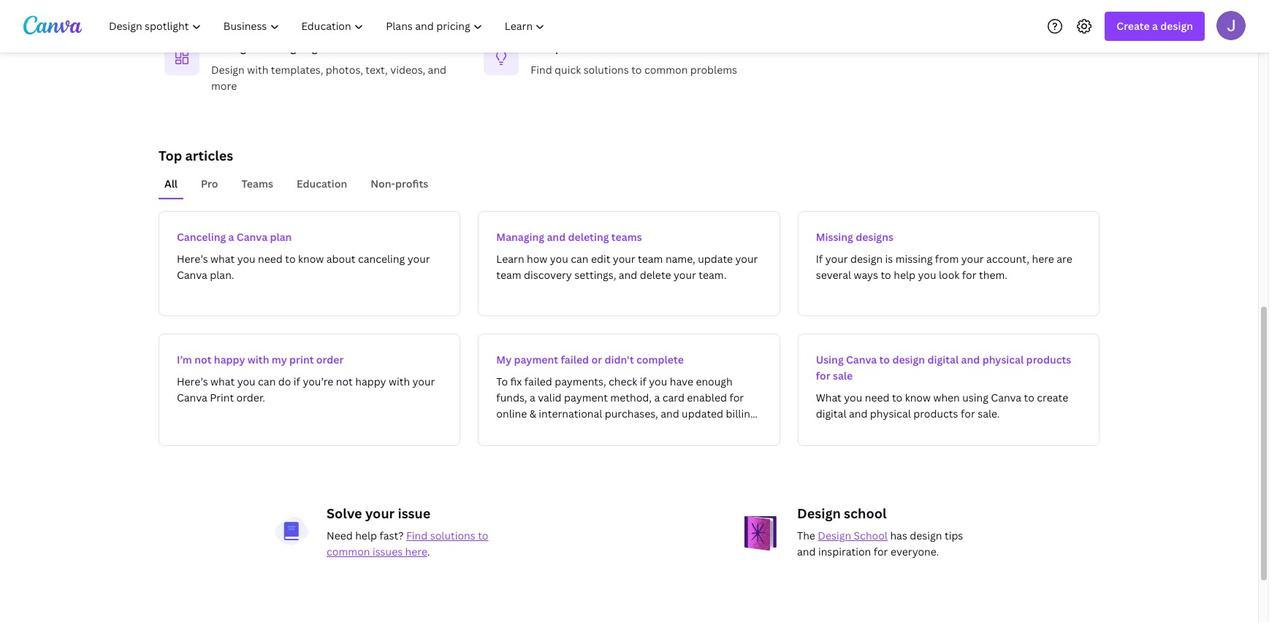Task type: locate. For each thing, give the bounding box(es) containing it.
here's for here's what you can do if you're not happy with your canva print order.
[[177, 375, 208, 389]]

what up plan.
[[211, 252, 235, 266]]

here's inside here's what you need to know about canceling your canva plan.
[[177, 252, 208, 266]]

2 here's from the top
[[177, 375, 208, 389]]

0 vertical spatial solutions
[[584, 63, 629, 77]]

1 horizontal spatial digital
[[928, 353, 959, 367]]

0 vertical spatial physical
[[983, 353, 1024, 367]]

for right look
[[963, 268, 977, 282]]

and
[[249, 41, 268, 55], [428, 63, 447, 77], [547, 230, 566, 244], [619, 268, 638, 282], [962, 353, 981, 367], [661, 407, 680, 421], [849, 407, 868, 421], [798, 545, 816, 559]]

1 vertical spatial common
[[327, 545, 370, 559]]

can left edit
[[571, 252, 589, 266]]

settle
[[545, 423, 574, 437]]

here left are
[[1033, 252, 1055, 266]]

a right the "create"
[[1153, 19, 1159, 33]]

1 vertical spatial design
[[798, 505, 841, 523]]

for down using on the right bottom of the page
[[961, 407, 976, 421]]

can
[[571, 252, 589, 266], [258, 375, 276, 389]]

if your design is missing from your account, here are several ways to help you look for them.
[[816, 252, 1073, 282]]

0 vertical spatial digital
[[928, 353, 959, 367]]

1 vertical spatial happy
[[356, 375, 386, 389]]

0 horizontal spatial here
[[405, 545, 427, 559]]

what for can
[[211, 375, 235, 389]]

solve your issue image
[[274, 517, 309, 547]]

managing
[[497, 230, 545, 244]]

and down sale
[[849, 407, 868, 421]]

1 horizontal spatial happy
[[356, 375, 386, 389]]

a right canceling
[[229, 230, 234, 244]]

2 what from the top
[[211, 375, 235, 389]]

1 vertical spatial not
[[336, 375, 353, 389]]

1 vertical spatial digital
[[816, 407, 847, 421]]

here's down canceling
[[177, 252, 208, 266]]

0 horizontal spatial products
[[914, 407, 959, 421]]

solutions down issue
[[430, 529, 476, 543]]

1 vertical spatial need
[[865, 391, 890, 405]]

common down need
[[327, 545, 370, 559]]

1 horizontal spatial physical
[[983, 353, 1024, 367]]

sale
[[833, 369, 853, 383]]

design
[[1161, 19, 1194, 33], [851, 252, 883, 266], [893, 353, 926, 367], [910, 529, 943, 543]]

1 vertical spatial products
[[914, 407, 959, 421]]

canceling a canva plan
[[177, 230, 292, 244]]

1 horizontal spatial payment
[[564, 391, 608, 405]]

all button
[[159, 170, 184, 198]]

2 vertical spatial failed
[[576, 423, 604, 437]]

a left card on the right bottom of the page
[[655, 391, 660, 405]]

1 vertical spatial can
[[258, 375, 276, 389]]

you down complete
[[649, 375, 668, 389]]

canceling
[[177, 230, 226, 244]]

and down the
[[798, 545, 816, 559]]

team up delete
[[638, 252, 663, 266]]

what up print
[[211, 375, 235, 389]]

0 horizontal spatial if
[[294, 375, 300, 389]]

0 vertical spatial with
[[247, 63, 269, 77]]

help down missing
[[894, 268, 916, 282]]

1 horizontal spatial solutions
[[584, 63, 629, 77]]

managing and deleting teams
[[497, 230, 642, 244]]

happy
[[214, 353, 245, 367], [356, 375, 386, 389]]

1 horizontal spatial if
[[640, 375, 647, 389]]

0 horizontal spatial solutions
[[430, 529, 476, 543]]

2 vertical spatial with
[[389, 375, 410, 389]]

1 horizontal spatial common
[[645, 63, 688, 77]]

physical down using canva to design digital and physical products for sale
[[871, 407, 912, 421]]

to inside if your design is missing from your account, here are several ways to help you look for them.
[[881, 268, 892, 282]]

to
[[497, 375, 508, 389]]

design up the
[[798, 505, 841, 523]]

design
[[211, 63, 245, 77], [798, 505, 841, 523], [818, 529, 852, 543]]

canva inside using canva to design digital and physical products for sale
[[847, 353, 878, 367]]

not down order
[[336, 375, 353, 389]]

team
[[638, 252, 663, 266], [497, 268, 522, 282]]

settings,
[[575, 268, 617, 282]]

what inside here's what you need to know about canceling your canva plan.
[[211, 252, 235, 266]]

1 vertical spatial failed
[[525, 375, 553, 389]]

.
[[427, 545, 430, 559]]

digital inside using canva to design digital and physical products for sale
[[928, 353, 959, 367]]

solutions
[[584, 63, 629, 77], [430, 529, 476, 543]]

canva up sale
[[847, 353, 878, 367]]

1 horizontal spatial can
[[571, 252, 589, 266]]

0 vertical spatial find
[[531, 63, 552, 77]]

failed down international
[[576, 423, 604, 437]]

can left the do
[[258, 375, 276, 389]]

digital down what
[[816, 407, 847, 421]]

0 vertical spatial what
[[211, 252, 235, 266]]

what inside here's what you can do if you're not happy with your canva print order.
[[211, 375, 235, 389]]

here's
[[177, 252, 208, 266], [177, 375, 208, 389]]

you down canceling a canva plan
[[237, 252, 256, 266]]

find down fix
[[531, 63, 552, 77]]

1 vertical spatial payment
[[564, 391, 608, 405]]

0 horizontal spatial know
[[298, 252, 324, 266]]

1 vertical spatial help
[[355, 529, 377, 543]]

1 horizontal spatial products
[[1027, 353, 1072, 367]]

0 vertical spatial here
[[1033, 252, 1055, 266]]

1 vertical spatial solutions
[[430, 529, 476, 543]]

and up using on the right bottom of the page
[[962, 353, 981, 367]]

0 vertical spatial know
[[298, 252, 324, 266]]

you inside if your design is missing from your account, here are several ways to help you look for them.
[[919, 268, 937, 282]]

0 vertical spatial help
[[894, 268, 916, 282]]

canva left print
[[177, 391, 208, 405]]

0 horizontal spatial find
[[406, 529, 428, 543]]

to inside to fix failed payments, check if you have enough funds, a valid payment method, a card enabled for online & international purchases, and updated billing details to settle failed payments.
[[532, 423, 543, 437]]

1 horizontal spatial find
[[531, 63, 552, 77]]

here right issues
[[405, 545, 427, 559]]

find
[[531, 63, 552, 77], [406, 529, 428, 543]]

tips
[[945, 529, 964, 543]]

to fix failed payments, check if you have enough funds, a valid payment method, a card enabled for online & international purchases, and updated billing details to settle failed payments.
[[497, 375, 756, 437]]

products up create
[[1027, 353, 1072, 367]]

and inside what you need to know when using canva to create digital and physical products for sale.
[[849, 407, 868, 421]]

design up what you need to know when using canva to create digital and physical products for sale.
[[893, 353, 926, 367]]

know inside here's what you need to know about canceling your canva plan.
[[298, 252, 324, 266]]

if right the do
[[294, 375, 300, 389]]

what
[[211, 252, 235, 266], [211, 375, 235, 389]]

failed for payment
[[561, 353, 589, 367]]

a for fix
[[547, 41, 553, 55]]

with inside here's what you can do if you're not happy with your canva print order.
[[389, 375, 410, 389]]

1 vertical spatial physical
[[871, 407, 912, 421]]

account,
[[987, 252, 1030, 266]]

0 vertical spatial here's
[[177, 252, 208, 266]]

complete
[[637, 353, 684, 367]]

physical up using on the right bottom of the page
[[983, 353, 1024, 367]]

1 vertical spatial find
[[406, 529, 428, 543]]

&
[[530, 407, 537, 421]]

help left fast?
[[355, 529, 377, 543]]

problem
[[556, 41, 598, 55]]

education
[[297, 177, 347, 191]]

a up &
[[530, 391, 536, 405]]

you up order.
[[237, 375, 256, 389]]

design right the "create"
[[1161, 19, 1194, 33]]

happy right you're
[[356, 375, 386, 389]]

your inside here's what you need to know about canceling your canva plan.
[[408, 252, 430, 266]]

can inside here's what you can do if you're not happy with your canva print order.
[[258, 375, 276, 389]]

digital up when
[[928, 353, 959, 367]]

you
[[237, 252, 256, 266], [550, 252, 569, 266], [919, 268, 937, 282], [237, 375, 256, 389], [649, 375, 668, 389], [845, 391, 863, 405]]

teams
[[612, 230, 642, 244]]

profits
[[395, 177, 429, 191]]

for up the billing
[[730, 391, 744, 405]]

find solutions to common issues here link
[[327, 529, 489, 559]]

0 vertical spatial failed
[[561, 353, 589, 367]]

2 if from the left
[[640, 375, 647, 389]]

1 horizontal spatial team
[[638, 252, 663, 266]]

1 if from the left
[[294, 375, 300, 389]]

can inside learn how you can edit your team name, update your team discovery settings, and delete your team.
[[571, 252, 589, 266]]

print
[[290, 353, 314, 367]]

0 vertical spatial need
[[258, 252, 283, 266]]

a inside create a design dropdown button
[[1153, 19, 1159, 33]]

payment down payments,
[[564, 391, 608, 405]]

and down card on the right bottom of the page
[[661, 407, 680, 421]]

canva up the sale. in the right bottom of the page
[[992, 391, 1022, 405]]

1 vertical spatial here
[[405, 545, 427, 559]]

if inside to fix failed payments, check if you have enough funds, a valid payment method, a card enabled for online & international purchases, and updated billing details to settle failed payments.
[[640, 375, 647, 389]]

how
[[527, 252, 548, 266]]

plan.
[[210, 268, 234, 282]]

you inside here's what you can do if you're not happy with your canva print order.
[[237, 375, 256, 389]]

you down sale
[[845, 391, 863, 405]]

and left delete
[[619, 268, 638, 282]]

you inside to fix failed payments, check if you have enough funds, a valid payment method, a card enabled for online & international purchases, and updated billing details to settle failed payments.
[[649, 375, 668, 389]]

0 vertical spatial can
[[571, 252, 589, 266]]

failed up the valid
[[525, 375, 553, 389]]

1 horizontal spatial know
[[906, 391, 931, 405]]

0 horizontal spatial digital
[[816, 407, 847, 421]]

not
[[195, 353, 212, 367], [336, 375, 353, 389]]

designing
[[270, 41, 318, 55]]

my
[[497, 353, 512, 367]]

1 horizontal spatial not
[[336, 375, 353, 389]]

if inside here's what you can do if you're not happy with your canva print order.
[[294, 375, 300, 389]]

payment up fix
[[514, 353, 559, 367]]

you up the discovery
[[550, 252, 569, 266]]

discovery
[[524, 268, 572, 282]]

using
[[816, 353, 844, 367]]

designs
[[856, 230, 894, 244]]

name,
[[666, 252, 696, 266]]

1 horizontal spatial help
[[894, 268, 916, 282]]

0 horizontal spatial payment
[[514, 353, 559, 367]]

if
[[816, 252, 823, 266]]

1 vertical spatial here's
[[177, 375, 208, 389]]

design up ways
[[851, 252, 883, 266]]

here's what you need to know about canceling your canva plan.
[[177, 252, 430, 282]]

design inside design with templates, photos, text, videos, and more
[[211, 63, 245, 77]]

funds,
[[497, 391, 527, 405]]

design up more at left
[[211, 63, 245, 77]]

0 horizontal spatial need
[[258, 252, 283, 266]]

create
[[1117, 19, 1151, 33]]

look
[[939, 268, 960, 282]]

1 here's from the top
[[177, 252, 208, 266]]

need right what
[[865, 391, 890, 405]]

0 vertical spatial not
[[195, 353, 212, 367]]

fix
[[511, 375, 522, 389]]

1 vertical spatial what
[[211, 375, 235, 389]]

find quick solutions to common problems
[[531, 63, 738, 77]]

failed for fix
[[525, 375, 553, 389]]

a right fix
[[547, 41, 553, 55]]

happy up print
[[214, 353, 245, 367]]

not right the 'i'm'
[[195, 353, 212, 367]]

create a design button
[[1106, 12, 1206, 41]]

design inside dropdown button
[[1161, 19, 1194, 33]]

0 horizontal spatial common
[[327, 545, 370, 559]]

a
[[1153, 19, 1159, 33], [547, 41, 553, 55], [229, 230, 234, 244], [530, 391, 536, 405], [655, 391, 660, 405]]

not inside here's what you can do if you're not happy with your canva print order.
[[336, 375, 353, 389]]

0 horizontal spatial happy
[[214, 353, 245, 367]]

find inside the find solutions to common issues here
[[406, 529, 428, 543]]

design school image
[[745, 517, 780, 552]]

pro button
[[195, 170, 224, 198]]

common left problems
[[645, 63, 688, 77]]

failed left or
[[561, 353, 589, 367]]

physical inside using canva to design digital and physical products for sale
[[983, 353, 1024, 367]]

fast?
[[380, 529, 404, 543]]

0 horizontal spatial can
[[258, 375, 276, 389]]

1 horizontal spatial here
[[1033, 252, 1055, 266]]

design up everyone.
[[910, 529, 943, 543]]

canva left plan.
[[177, 268, 208, 282]]

1 what from the top
[[211, 252, 235, 266]]

products down when
[[914, 407, 959, 421]]

design for design school
[[798, 505, 841, 523]]

1 horizontal spatial need
[[865, 391, 890, 405]]

has
[[891, 529, 908, 543]]

for inside if your design is missing from your account, here are several ways to help you look for them.
[[963, 268, 977, 282]]

top
[[159, 147, 182, 164]]

about
[[327, 252, 356, 266]]

a for create
[[1153, 19, 1159, 33]]

have
[[670, 375, 694, 389]]

them.
[[980, 268, 1008, 282]]

solutions down the problem
[[584, 63, 629, 77]]

here's inside here's what you can do if you're not happy with your canva print order.
[[177, 375, 208, 389]]

0 vertical spatial design
[[211, 63, 245, 77]]

for down school
[[874, 545, 889, 559]]

1 vertical spatial team
[[497, 268, 522, 282]]

design up inspiration
[[818, 529, 852, 543]]

here's down the 'i'm'
[[177, 375, 208, 389]]

know left when
[[906, 391, 931, 405]]

0 vertical spatial products
[[1027, 353, 1072, 367]]

0 horizontal spatial physical
[[871, 407, 912, 421]]

0 horizontal spatial help
[[355, 529, 377, 543]]

and right editing at the top
[[249, 41, 268, 55]]

payments,
[[555, 375, 607, 389]]

know left about
[[298, 252, 324, 266]]

if up the method,
[[640, 375, 647, 389]]

and up how at the top left of page
[[547, 230, 566, 244]]

1 vertical spatial know
[[906, 391, 931, 405]]

for down 'using'
[[816, 369, 831, 383]]

0 vertical spatial happy
[[214, 353, 245, 367]]

your
[[408, 252, 430, 266], [613, 252, 636, 266], [736, 252, 758, 266], [826, 252, 848, 266], [962, 252, 984, 266], [674, 268, 697, 282], [413, 375, 435, 389], [365, 505, 395, 523]]

learn how you can edit your team name, update your team discovery settings, and delete your team.
[[497, 252, 758, 282]]

and right videos,
[[428, 63, 447, 77]]

method,
[[611, 391, 652, 405]]

find up .
[[406, 529, 428, 543]]

to inside here's what you need to know about canceling your canva plan.
[[285, 252, 296, 266]]

you down missing
[[919, 268, 937, 282]]

here
[[1033, 252, 1055, 266], [405, 545, 427, 559]]

help
[[894, 268, 916, 282], [355, 529, 377, 543]]

text,
[[366, 63, 388, 77]]

using canva to design digital and physical products for sale
[[816, 353, 1072, 383]]

team down learn
[[497, 268, 522, 282]]

enough
[[696, 375, 733, 389]]

need down plan
[[258, 252, 283, 266]]



Task type: describe. For each thing, give the bounding box(es) containing it.
solutions inside the find solutions to common issues here
[[430, 529, 476, 543]]

what
[[816, 391, 842, 405]]

issue
[[398, 505, 431, 523]]

from
[[936, 252, 959, 266]]

non-
[[371, 177, 395, 191]]

articles
[[185, 147, 233, 164]]

check
[[609, 375, 638, 389]]

updated
[[682, 407, 724, 421]]

physical inside what you need to know when using canva to create digital and physical products for sale.
[[871, 407, 912, 421]]

all
[[164, 177, 178, 191]]

canva inside what you need to know when using canva to create digital and physical products for sale.
[[992, 391, 1022, 405]]

for inside using canva to design digital and physical products for sale
[[816, 369, 831, 383]]

products inside using canva to design digital and physical products for sale
[[1027, 353, 1072, 367]]

with inside design with templates, photos, text, videos, and more
[[247, 63, 269, 77]]

your inside here's what you can do if you're not happy with your canva print order.
[[413, 375, 435, 389]]

2 vertical spatial design
[[818, 529, 852, 543]]

payment inside to fix failed payments, check if you have enough funds, a valid payment method, a card enabled for online & international purchases, and updated billing details to settle failed payments.
[[564, 391, 608, 405]]

photos,
[[326, 63, 363, 77]]

know inside what you need to know when using canva to create digital and physical products for sale.
[[906, 391, 931, 405]]

help inside if your design is missing from your account, here are several ways to help you look for them.
[[894, 268, 916, 282]]

details
[[497, 423, 530, 437]]

fix a problem
[[531, 41, 598, 55]]

0 vertical spatial payment
[[514, 353, 559, 367]]

you inside here's what you need to know about canceling your canva plan.
[[237, 252, 256, 266]]

and inside using canva to design digital and physical products for sale
[[962, 353, 981, 367]]

problems
[[691, 63, 738, 77]]

and inside design with templates, photos, text, videos, and more
[[428, 63, 447, 77]]

here inside the find solutions to common issues here
[[405, 545, 427, 559]]

design for design with templates, photos, text, videos, and more
[[211, 63, 245, 77]]

design school link
[[818, 529, 888, 543]]

missing
[[896, 252, 933, 266]]

a for canceling
[[229, 230, 234, 244]]

school
[[844, 505, 887, 523]]

canva left plan
[[237, 230, 268, 244]]

you inside learn how you can edit your team name, update your team discovery settings, and delete your team.
[[550, 252, 569, 266]]

teams button
[[236, 170, 279, 198]]

0 horizontal spatial not
[[195, 353, 212, 367]]

inspiration
[[819, 545, 872, 559]]

purchases,
[[605, 407, 659, 421]]

team.
[[699, 268, 727, 282]]

solve your issue
[[327, 505, 431, 523]]

find for quick
[[531, 63, 552, 77]]

editing and designing
[[211, 41, 318, 55]]

create a design
[[1117, 19, 1194, 33]]

templates,
[[271, 63, 323, 77]]

editing
[[211, 41, 246, 55]]

need
[[327, 529, 353, 543]]

the design school
[[798, 529, 888, 543]]

0 horizontal spatial team
[[497, 268, 522, 282]]

education button
[[291, 170, 353, 198]]

design inside if your design is missing from your account, here are several ways to help you look for them.
[[851, 252, 883, 266]]

design with templates, photos, text, videos, and more
[[211, 63, 447, 93]]

need inside what you need to know when using canva to create digital and physical products for sale.
[[865, 391, 890, 405]]

need help fast?
[[327, 529, 406, 543]]

jacob simon image
[[1217, 11, 1247, 40]]

here's what you can do if you're not happy with your canva print order.
[[177, 375, 435, 405]]

fix
[[531, 41, 545, 55]]

pro
[[201, 177, 218, 191]]

digital inside what you need to know when using canva to create digital and physical products for sale.
[[816, 407, 847, 421]]

several
[[816, 268, 852, 282]]

to inside the find solutions to common issues here
[[478, 529, 489, 543]]

common inside the find solutions to common issues here
[[327, 545, 370, 559]]

payments.
[[606, 423, 658, 437]]

quick
[[555, 63, 581, 77]]

canva inside here's what you need to know about canceling your canva plan.
[[177, 268, 208, 282]]

learn
[[497, 252, 525, 266]]

canceling
[[358, 252, 405, 266]]

happy inside here's what you can do if you're not happy with your canva print order.
[[356, 375, 386, 389]]

design inside has design tips and inspiration for everyone.
[[910, 529, 943, 543]]

more
[[211, 79, 237, 93]]

issues
[[373, 545, 403, 559]]

0 vertical spatial team
[[638, 252, 663, 266]]

plan
[[270, 230, 292, 244]]

what you need to know when using canva to create digital and physical products for sale.
[[816, 391, 1069, 421]]

order.
[[237, 391, 265, 405]]

didn't
[[605, 353, 634, 367]]

for inside to fix failed payments, check if you have enough funds, a valid payment method, a card enabled for online & international purchases, and updated billing details to settle failed payments.
[[730, 391, 744, 405]]

find for solutions
[[406, 529, 428, 543]]

to inside using canva to design digital and physical products for sale
[[880, 353, 891, 367]]

non-profits button
[[365, 170, 435, 198]]

i'm
[[177, 353, 192, 367]]

sale.
[[978, 407, 1001, 421]]

canva inside here's what you can do if you're not happy with your canva print order.
[[177, 391, 208, 405]]

deleting
[[568, 230, 609, 244]]

if for check
[[640, 375, 647, 389]]

what for need
[[211, 252, 235, 266]]

edit
[[591, 252, 611, 266]]

you're
[[303, 375, 334, 389]]

can for do
[[258, 375, 276, 389]]

missing designs
[[816, 230, 894, 244]]

1 vertical spatial with
[[248, 353, 269, 367]]

here inside if your design is missing from your account, here are several ways to help you look for them.
[[1033, 252, 1055, 266]]

everyone.
[[891, 545, 940, 559]]

international
[[539, 407, 603, 421]]

and inside has design tips and inspiration for everyone.
[[798, 545, 816, 559]]

design inside using canva to design digital and physical products for sale
[[893, 353, 926, 367]]

using
[[963, 391, 989, 405]]

here's for here's what you need to know about canceling your canva plan.
[[177, 252, 208, 266]]

the
[[798, 529, 816, 543]]

need inside here's what you need to know about canceling your canva plan.
[[258, 252, 283, 266]]

my
[[272, 353, 287, 367]]

and inside learn how you can edit your team name, update your team discovery settings, and delete your team.
[[619, 268, 638, 282]]

create
[[1038, 391, 1069, 405]]

products inside what you need to know when using canva to create digital and physical products for sale.
[[914, 407, 959, 421]]

you inside what you need to know when using canva to create digital and physical products for sale.
[[845, 391, 863, 405]]

my payment failed or didn't complete
[[497, 353, 684, 367]]

billing
[[726, 407, 756, 421]]

are
[[1057, 252, 1073, 266]]

has design tips and inspiration for everyone.
[[798, 529, 964, 559]]

teams
[[242, 177, 273, 191]]

school
[[854, 529, 888, 543]]

0 vertical spatial common
[[645, 63, 688, 77]]

do
[[278, 375, 291, 389]]

is
[[886, 252, 894, 266]]

design school
[[798, 505, 887, 523]]

for inside what you need to know when using canva to create digital and physical products for sale.
[[961, 407, 976, 421]]

non-profits
[[371, 177, 429, 191]]

if for do
[[294, 375, 300, 389]]

can for edit
[[571, 252, 589, 266]]

top level navigation element
[[99, 12, 558, 41]]

for inside has design tips and inspiration for everyone.
[[874, 545, 889, 559]]

when
[[934, 391, 961, 405]]

i'm not happy with my print order
[[177, 353, 344, 367]]

and inside to fix failed payments, check if you have enough funds, a valid payment method, a card enabled for online & international purchases, and updated billing details to settle failed payments.
[[661, 407, 680, 421]]

update
[[698, 252, 733, 266]]

order
[[316, 353, 344, 367]]

ways
[[854, 268, 879, 282]]



Task type: vqa. For each thing, say whether or not it's contained in the screenshot.
thousands
no



